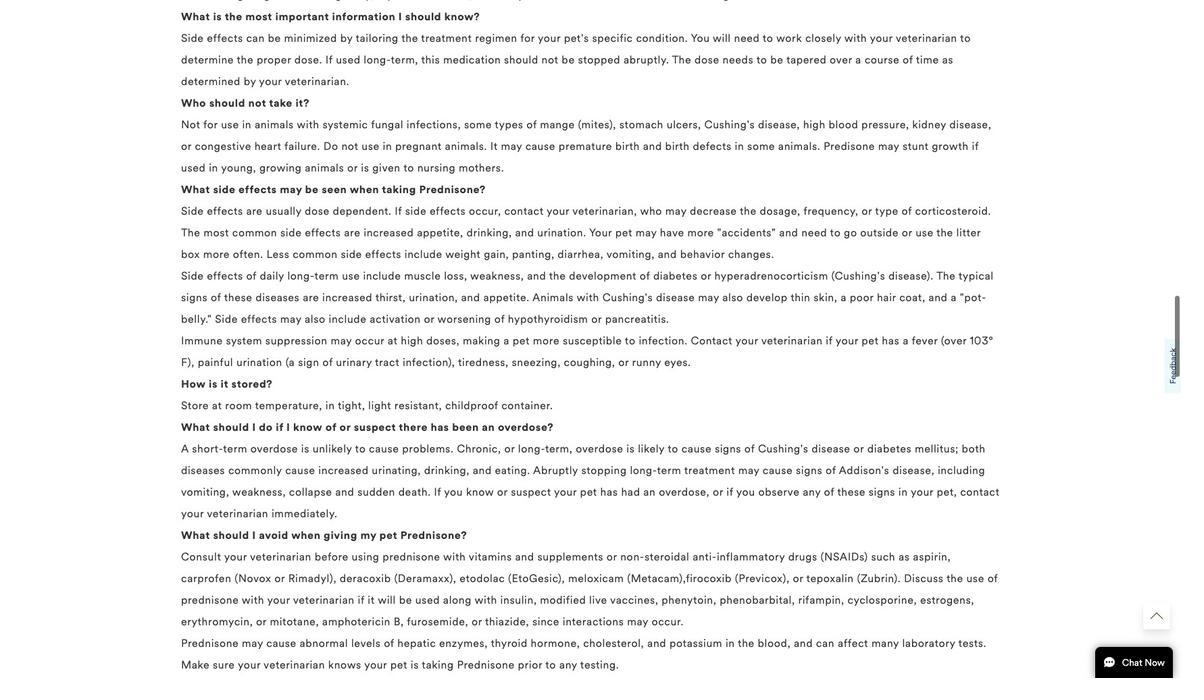 Task type: vqa. For each thing, say whether or not it's contained in the screenshot.
leftmost animals
yes



Task type: describe. For each thing, give the bounding box(es) containing it.
to inside prednisone may cause abnormal levels of hepatic enzymes, thyroid hormone, cholesterol, and potassium in the blood, and can affect many laboratory tests. make sure your veterinarian knows your pet is taking prednisone prior to any testing.
[[545, 659, 556, 671]]

i left avoid
[[252, 529, 256, 542]]

1 vertical spatial more
[[203, 248, 230, 261]]

side for side effects are usually dose dependent. if side effects occur, contact your veterinarian, who may decrease the dosage, frequency, or type of corticosteroid.
[[181, 205, 204, 217]]

0 horizontal spatial contact
[[504, 205, 544, 217]]

pet up sneezing,
[[513, 334, 530, 347]]

will inside side effects can be minimized by tailoring the treatment regimen for your pet's specific condition. you will need to work closely with your veterinarian to determine the proper dose. if used long-term, this medication should not be stopped abruptly. the dose needs to be tapered over a course of time as determined by your veterinarian.
[[713, 32, 731, 44]]

your down proper
[[259, 75, 282, 88]]

may inside consult your veterinarian before using prednisone with vitamins and supplements or non-steroidal anti-inflammatory drugs (nsaids) such as aspirin, carprofen (novox or rimadyl), deracoxib (deramaxx), etodolac (etogesic), meloxicam (metacam),firocoxib (previcox), or tepoxalin (zubrin). discuss the use of prednisone with your veterinarian if it will be used along with insulin, modified live vaccines, phenytoin, phenobarbital, rifampin, cyclosporine, estrogens, erythromycin, or mitotane, amphotericin b, furosemide, or thiazide, since interactions may occur.
[[627, 615, 648, 628]]

103°
[[970, 334, 994, 347]]

in down congestive at top left
[[209, 161, 218, 174]]

not inside the not for use in animals with systemic fungal infections, some types of mange (mites), stomach ulcers, cushing's disease, high blood pressure, kidney disease, or congestive heart failure. do not use in pregnant animals. it may cause premature birth and birth defects in some animals. predisone may stunt growth if used in young, growing animals or is given to nursing mothers.
[[341, 140, 358, 153]]

your up mitotane,
[[267, 594, 290, 607]]

0 horizontal spatial disease,
[[758, 118, 800, 131]]

overdose,
[[659, 486, 710, 498]]

the left proper
[[237, 53, 254, 66]]

thiazide,
[[485, 615, 529, 628]]

be left seen in the top left of the page
[[305, 183, 319, 196]]

tract
[[375, 356, 400, 369]]

(mites),
[[578, 118, 616, 131]]

immune system suppression may occur at high doses, making a pet more susceptible to infection. contact your veterinarian if your pet has a fever (over 103° f), painful urination (a sign of urinary tract infection), tiredness, sneezing, coughing, or runny eyes.
[[181, 334, 994, 369]]

amphotericin
[[322, 615, 391, 628]]

tepoxalin
[[806, 572, 854, 585]]

cause up overdose,
[[682, 442, 712, 455]]

pet inside a short-term overdose is unlikely to cause problems. chronic, or long-term, overdose is likely to cause signs of cushing's disease or diabetes mellitus; both diseases commonly cause increased urinating, drinking, and eating. abruptly stopping long-term treatment may cause signs of addison's disease, including vomiting, weakness, collapse and sudden death. if you know or suspect your pet has had an overdose, or if you observe any of these signs in your pet, contact your veterinarian immediately.
[[580, 486, 597, 498]]

or right overdose,
[[713, 486, 723, 498]]

temperature,
[[255, 399, 322, 412]]

may up usually
[[280, 183, 302, 196]]

increased inside a short-term overdose is unlikely to cause problems. chronic, or long-term, overdose is likely to cause signs of cushing's disease or diabetes mellitus; both diseases commonly cause increased urinating, drinking, and eating. abruptly stopping long-term treatment may cause signs of addison's disease, including vomiting, weakness, collapse and sudden death. if you know or suspect your pet has had an overdose, or if you observe any of these signs in your pet, contact your veterinarian immediately.
[[318, 464, 369, 477]]

0 horizontal spatial animals
[[255, 118, 294, 131]]

or left non- at the right bottom of page
[[607, 551, 617, 563]]

your up course
[[870, 32, 893, 44]]

disease inside a short-term overdose is unlikely to cause problems. chronic, or long-term, overdose is likely to cause signs of cushing's disease or diabetes mellitus; both diseases commonly cause increased urinating, drinking, and eating. abruptly stopping long-term treatment may cause signs of addison's disease, including vomiting, weakness, collapse and sudden death. if you know or suspect your pet has had an overdose, or if you observe any of these signs in your pet, contact your veterinarian immediately.
[[812, 442, 850, 455]]

or left "type"
[[862, 205, 872, 217]]

with down etodolac
[[475, 594, 497, 607]]

or down "tight,"
[[340, 421, 351, 434]]

both
[[962, 442, 986, 455]]

0 horizontal spatial when
[[291, 529, 321, 542]]

know?
[[444, 10, 480, 23]]

may down pressure,
[[878, 140, 899, 153]]

determine
[[181, 53, 234, 66]]

1 horizontal spatial also
[[722, 291, 743, 304]]

should inside side effects can be minimized by tailoring the treatment regimen for your pet's specific condition. you will need to work closely with your veterinarian to determine the proper dose. if used long-term, this medication should not be stopped abruptly. the dose needs to be tapered over a course of time as determined by your veterinarian.
[[504, 53, 538, 66]]

long- down the overdose?
[[518, 442, 545, 455]]

if right do
[[276, 421, 283, 434]]

cyclosporine,
[[848, 594, 917, 607]]

or left mitotane,
[[256, 615, 267, 628]]

for inside side effects can be minimized by tailoring the treatment regimen for your pet's specific condition. you will need to work closely with your veterinarian to determine the proper dose. if used long-term, this medication should not be stopped abruptly. the dose needs to be tapered over a course of time as determined by your veterinarian.
[[520, 32, 535, 44]]

collapse
[[289, 486, 332, 498]]

abruptly
[[533, 464, 578, 477]]

minimized
[[284, 32, 337, 44]]

may right it
[[501, 140, 522, 153]]

2 overdose from the left
[[576, 442, 623, 455]]

the inside side effects can be minimized by tailoring the treatment regimen for your pet's specific condition. you will need to work closely with your veterinarian to determine the proper dose. if used long-term, this medication should not be stopped abruptly. the dose needs to be tapered over a course of time as determined by your veterinarian.
[[672, 53, 691, 66]]

(metacam),firocoxib
[[627, 572, 732, 585]]

or up what side effects may be seen when taking prednisone?
[[347, 161, 358, 174]]

veterinarian inside immune system suppression may occur at high doses, making a pet more susceptible to infection. contact your veterinarian if your pet has a fever (over 103° f), painful urination (a sign of urinary tract infection), tiredness, sneezing, coughing, or runny eyes.
[[761, 334, 823, 347]]

may inside prednisone may cause abnormal levels of hepatic enzymes, thyroid hormone, cholesterol, and potassium in the blood, and can affect many laboratory tests. make sure your veterinarian knows your pet is taking prednisone prior to any testing.
[[242, 637, 263, 650]]

and up worsening
[[461, 291, 480, 304]]

course
[[865, 53, 900, 66]]

dose inside side effects can be minimized by tailoring the treatment regimen for your pet's specific condition. you will need to work closely with your veterinarian to determine the proper dose. if used long-term, this medication should not be stopped abruptly. the dose needs to be tapered over a course of time as determined by your veterinarian.
[[695, 53, 719, 66]]

diseases inside side effects of daily long-term use include muscle loss, weakness, and the development of diabetes or hyperadrenocorticism (cushing's disease). the typical signs of these diseases are increased thirst, urination, and appetite. animals with cushing's disease may also develop thin skin, a poor hair coat, and a "pot- belly." side effects may also include activation or worsening of hypothyroidism or pancreatitis.
[[256, 291, 300, 304]]

may up contact
[[698, 291, 719, 304]]

or down eating.
[[497, 486, 508, 498]]

0 vertical spatial common
[[232, 226, 277, 239]]

your right 'sure' at the left of page
[[238, 659, 261, 671]]

increased inside the most common side effects are increased appetite, drinking, and urination. your pet may have more "accidents" and need to go outside or use the litter box more often. less common side effects include weight gain, panting, diarrhea, vomiting, and behavior changes.
[[364, 226, 414, 239]]

needs
[[723, 53, 754, 66]]

cause up collapse
[[285, 464, 315, 477]]

is right how
[[209, 378, 218, 390]]

1 animals. from the left
[[445, 140, 487, 153]]

1 vertical spatial if
[[395, 205, 402, 217]]

used inside consult your veterinarian before using prednisone with vitamins and supplements or non-steroidal anti-inflammatory drugs (nsaids) such as aspirin, carprofen (novox or rimadyl), deracoxib (deramaxx), etodolac (etogesic), meloxicam (metacam),firocoxib (previcox), or tepoxalin (zubrin). discuss the use of prednisone with your veterinarian if it will be used along with insulin, modified live vaccines, phenytoin, phenobarbital, rifampin, cyclosporine, estrogens, erythromycin, or mitotane, amphotericin b, furosemide, or thiazide, since interactions may occur.
[[415, 594, 440, 607]]

your up the "consult"
[[181, 507, 204, 520]]

be up proper
[[268, 32, 281, 44]]

and up panting,
[[515, 226, 534, 239]]

and down panting,
[[527, 269, 546, 282]]

high inside the not for use in animals with systemic fungal infections, some types of mange (mites), stomach ulcers, cushing's disease, high blood pressure, kidney disease, or congestive heart failure. do not use in pregnant animals. it may cause premature birth and birth defects in some animals. predisone may stunt growth if used in young, growing animals or is given to nursing mothers.
[[803, 118, 826, 131]]

0 vertical spatial suspect
[[354, 421, 396, 434]]

suspect inside a short-term overdose is unlikely to cause problems. chronic, or long-term, overdose is likely to cause signs of cushing's disease or diabetes mellitus; both diseases commonly cause increased urinating, drinking, and eating. abruptly stopping long-term treatment may cause signs of addison's disease, including vomiting, weakness, collapse and sudden death. if you know or suspect your pet has had an overdose, or if you observe any of these signs in your pet, contact your veterinarian immediately.
[[511, 486, 551, 498]]

or up enzymes,
[[472, 615, 482, 628]]

these inside side effects of daily long-term use include muscle loss, weakness, and the development of diabetes or hyperadrenocorticism (cushing's disease). the typical signs of these diseases are increased thirst, urination, and appetite. animals with cushing's disease may also develop thin skin, a poor hair coat, and a "pot- belly." side effects may also include activation or worsening of hypothyroidism or pancreatitis.
[[224, 291, 252, 304]]

it?
[[296, 96, 310, 109]]

carprofen
[[181, 572, 231, 585]]

worsening
[[437, 313, 491, 326]]

nursing
[[417, 161, 456, 174]]

sudden
[[358, 486, 395, 498]]

non-
[[620, 551, 645, 563]]

been
[[452, 421, 479, 434]]

side up appetite,
[[405, 205, 426, 217]]

poor
[[850, 291, 874, 304]]

fever
[[912, 334, 938, 347]]

use inside the most common side effects are increased appetite, drinking, and urination. your pet may have more "accidents" and need to go outside or use the litter box more often. less common side effects include weight gain, panting, diarrhea, vomiting, and behavior changes.
[[916, 226, 934, 239]]

closely
[[805, 32, 841, 44]]

your
[[589, 226, 612, 239]]

i left do
[[252, 421, 256, 434]]

in down fungal
[[383, 140, 392, 153]]

in inside prednisone may cause abnormal levels of hepatic enzymes, thyroid hormone, cholesterol, and potassium in the blood, and can affect many laboratory tests. make sure your veterinarian knows your pet is taking prednisone prior to any testing.
[[726, 637, 735, 650]]

rimadyl),
[[288, 572, 337, 585]]

side effects can be minimized by tailoring the treatment regimen for your pet's specific condition. you will need to work closely with your veterinarian to determine the proper dose. if used long-term, this medication should not be stopped abruptly. the dose needs to be tapered over a course of time as determined by your veterinarian.
[[181, 32, 971, 88]]

1 vertical spatial term
[[223, 442, 247, 455]]

0 vertical spatial it
[[221, 378, 228, 390]]

to inside the not for use in animals with systemic fungal infections, some types of mange (mites), stomach ulcers, cushing's disease, high blood pressure, kidney disease, or congestive heart failure. do not use in pregnant animals. it may cause premature birth and birth defects in some animals. predisone may stunt growth if used in young, growing animals or is given to nursing mothers.
[[403, 161, 414, 174]]

should for what should i avoid when giving my pet prednisone?
[[213, 529, 249, 542]]

resistant,
[[394, 399, 442, 412]]

taking inside prednisone may cause abnormal levels of hepatic enzymes, thyroid hormone, cholesterol, and potassium in the blood, and can affect many laboratory tests. make sure your veterinarian knows your pet is taking prednisone prior to any testing.
[[422, 659, 454, 671]]

0 horizontal spatial taking
[[382, 183, 416, 196]]

do
[[323, 140, 338, 153]]

treatment inside side effects can be minimized by tailoring the treatment regimen for your pet's specific condition. you will need to work closely with your veterinarian to determine the proper dose. if used long-term, this medication should not be stopped abruptly. the dose needs to be tapered over a course of time as determined by your veterinarian.
[[421, 32, 472, 44]]

what for what should i do if i know of or suspect there has been an overdose?
[[181, 421, 210, 434]]

tailoring
[[356, 32, 398, 44]]

and down chronic, at the bottom of the page
[[473, 464, 492, 477]]

important
[[275, 10, 329, 23]]

disease, inside a short-term overdose is unlikely to cause problems. chronic, or long-term, overdose is likely to cause signs of cushing's disease or diabetes mellitus; both diseases commonly cause increased urinating, drinking, and eating. abruptly stopping long-term treatment may cause signs of addison's disease, including vomiting, weakness, collapse and sudden death. if you know or suspect your pet has had an overdose, or if you observe any of these signs in your pet, contact your veterinarian immediately.
[[893, 464, 935, 477]]

cushing's inside a short-term overdose is unlikely to cause problems. chronic, or long-term, overdose is likely to cause signs of cushing's disease or diabetes mellitus; both diseases commonly cause increased urinating, drinking, and eating. abruptly stopping long-term treatment may cause signs of addison's disease, including vomiting, weakness, collapse and sudden death. if you know or suspect your pet has had an overdose, or if you observe any of these signs in your pet, contact your veterinarian immediately.
[[758, 442, 808, 455]]

and right coat,
[[929, 291, 948, 304]]

long- inside side effects of daily long-term use include muscle loss, weakness, and the development of diabetes or hyperadrenocorticism (cushing's disease). the typical signs of these diseases are increased thirst, urination, and appetite. animals with cushing's disease may also develop thin skin, a poor hair coat, and a "pot- belly." side effects may also include activation or worsening of hypothyroidism or pancreatitis.
[[287, 269, 315, 282]]

0 vertical spatial an
[[482, 421, 495, 434]]

of inside side effects can be minimized by tailoring the treatment regimen for your pet's specific condition. you will need to work closely with your veterinarian to determine the proper dose. if used long-term, this medication should not be stopped abruptly. the dose needs to be tapered over a course of time as determined by your veterinarian.
[[903, 53, 913, 66]]

an inside a short-term overdose is unlikely to cause problems. chronic, or long-term, overdose is likely to cause signs of cushing's disease or diabetes mellitus; both diseases commonly cause increased urinating, drinking, and eating. abruptly stopping long-term treatment may cause signs of addison's disease, including vomiting, weakness, collapse and sudden death. if you know or suspect your pet has had an overdose, or if you observe any of these signs in your pet, contact your veterinarian immediately.
[[643, 486, 656, 498]]

container.
[[501, 399, 553, 412]]

use up given
[[362, 140, 380, 153]]

your down poor on the top
[[836, 334, 859, 347]]

meloxicam
[[568, 572, 624, 585]]

stopped
[[578, 53, 620, 66]]

stored?
[[231, 378, 273, 390]]

what should i avoid when giving my pet prednisone?
[[181, 529, 467, 542]]

or up susceptible
[[591, 313, 602, 326]]

may inside immune system suppression may occur at high doses, making a pet more susceptible to infection. contact your veterinarian if your pet has a fever (over 103° f), painful urination (a sign of urinary tract infection), tiredness, sneezing, coughing, or runny eyes.
[[331, 334, 352, 347]]

information
[[332, 10, 396, 23]]

side down usually
[[280, 226, 302, 239]]

effects inside side effects can be minimized by tailoring the treatment regimen for your pet's specific condition. you will need to work closely with your veterinarian to determine the proper dose. if used long-term, this medication should not be stopped abruptly. the dose needs to be tapered over a course of time as determined by your veterinarian.
[[207, 32, 243, 44]]

is up the determine
[[213, 10, 222, 23]]

0 horizontal spatial at
[[212, 399, 222, 412]]

develop
[[746, 291, 788, 304]]

0 vertical spatial some
[[464, 118, 492, 131]]

pet right my
[[379, 529, 397, 542]]

if inside consult your veterinarian before using prednisone with vitamins and supplements or non-steroidal anti-inflammatory drugs (nsaids) such as aspirin, carprofen (novox or rimadyl), deracoxib (deramaxx), etodolac (etogesic), meloxicam (metacam),firocoxib (previcox), or tepoxalin (zubrin). discuss the use of prednisone with your veterinarian if it will be used along with insulin, modified live vaccines, phenytoin, phenobarbital, rifampin, cyclosporine, estrogens, erythromycin, or mitotane, amphotericin b, furosemide, or thiazide, since interactions may occur.
[[358, 594, 365, 607]]

premature
[[559, 140, 612, 153]]

0 horizontal spatial dose
[[305, 205, 330, 217]]

or right (novox
[[274, 572, 285, 585]]

appetite.
[[483, 291, 530, 304]]

pet down poor on the top
[[862, 334, 879, 347]]

side down young,
[[213, 183, 236, 196]]

ulcers,
[[667, 118, 701, 131]]

or up eating.
[[504, 442, 515, 455]]

your left pet's
[[538, 32, 561, 44]]

drinking, inside the most common side effects are increased appetite, drinking, and urination. your pet may have more "accidents" and need to go outside or use the litter box more often. less common side effects include weight gain, panting, diarrhea, vomiting, and behavior changes.
[[467, 226, 512, 239]]

term, inside side effects can be minimized by tailoring the treatment regimen for your pet's specific condition. you will need to work closely with your veterinarian to determine the proper dose. if used long-term, this medication should not be stopped abruptly. the dose needs to be tapered over a course of time as determined by your veterinarian.
[[391, 53, 418, 66]]

to inside immune system suppression may occur at high doses, making a pet more susceptible to infection. contact your veterinarian if your pet has a fever (over 103° f), painful urination (a sign of urinary tract infection), tiredness, sneezing, coughing, or runny eyes.
[[625, 334, 636, 347]]

cause up 'urinating,'
[[369, 442, 399, 455]]

store at room temperature, in tight, light resistant, childproof container.
[[181, 399, 553, 412]]

proper
[[257, 53, 291, 66]]

and right blood,
[[794, 637, 813, 650]]

pet inside prednisone may cause abnormal levels of hepatic enzymes, thyroid hormone, cholesterol, and potassium in the blood, and can affect many laboratory tests. make sure your veterinarian knows your pet is taking prednisone prior to any testing.
[[390, 659, 407, 671]]

in right the defects
[[735, 140, 744, 153]]

1 vertical spatial also
[[305, 313, 326, 326]]

condition.
[[636, 32, 688, 44]]

1 overdose from the left
[[251, 442, 298, 455]]

you
[[691, 32, 710, 44]]

runny
[[632, 356, 661, 369]]

as inside side effects can be minimized by tailoring the treatment regimen for your pet's specific condition. you will need to work closely with your veterinarian to determine the proper dose. if used long-term, this medication should not be stopped abruptly. the dose needs to be tapered over a course of time as determined by your veterinarian.
[[942, 53, 953, 66]]

rifampin,
[[798, 594, 844, 607]]

contact inside a short-term overdose is unlikely to cause problems. chronic, or long-term, overdose is likely to cause signs of cushing's disease or diabetes mellitus; both diseases commonly cause increased urinating, drinking, and eating. abruptly stopping long-term treatment may cause signs of addison's disease, including vomiting, weakness, collapse and sudden death. if you know or suspect your pet has had an overdose, or if you observe any of these signs in your pet, contact your veterinarian immediately.
[[960, 486, 1000, 498]]

disease).
[[888, 269, 934, 282]]

is left the likely
[[626, 442, 635, 455]]

typical
[[959, 269, 994, 282]]

0 vertical spatial when
[[350, 183, 379, 196]]

vomiting, inside a short-term overdose is unlikely to cause problems. chronic, or long-term, overdose is likely to cause signs of cushing's disease or diabetes mellitus; both diseases commonly cause increased urinating, drinking, and eating. abruptly stopping long-term treatment may cause signs of addison's disease, including vomiting, weakness, collapse and sudden death. if you know or suspect your pet has had an overdose, or if you observe any of these signs in your pet, contact your veterinarian immediately.
[[181, 486, 229, 498]]

or inside the most common side effects are increased appetite, drinking, and urination. your pet may have more "accidents" and need to go outside or use the litter box more often. less common side effects include weight gain, panting, diarrhea, vomiting, and behavior changes.
[[902, 226, 912, 239]]

are inside side effects of daily long-term use include muscle loss, weakness, and the development of diabetes or hyperadrenocorticism (cushing's disease). the typical signs of these diseases are increased thirst, urination, and appetite. animals with cushing's disease may also develop thin skin, a poor hair coat, and a "pot- belly." side effects may also include activation or worsening of hypothyroidism or pancreatitis.
[[303, 291, 319, 304]]

or down not
[[181, 140, 192, 153]]

more inside immune system suppression may occur at high doses, making a pet more susceptible to infection. contact your veterinarian if your pet has a fever (over 103° f), painful urination (a sign of urinary tract infection), tiredness, sneezing, coughing, or runny eyes.
[[533, 334, 560, 347]]

dosage,
[[760, 205, 800, 217]]

use up congestive at top left
[[221, 118, 239, 131]]

or down urination,
[[424, 313, 435, 326]]

1 horizontal spatial by
[[340, 32, 353, 44]]

prior
[[518, 659, 542, 671]]

skin,
[[814, 291, 837, 304]]

side effects are usually dose dependent. if side effects occur, contact your veterinarian, who may decrease the dosage, frequency, or type of corticosteroid.
[[181, 205, 991, 217]]

systemic
[[323, 118, 368, 131]]

veterinarian down rimadyl),
[[293, 594, 355, 607]]

need inside side effects can be minimized by tailoring the treatment regimen for your pet's specific condition. you will need to work closely with your veterinarian to determine the proper dose. if used long-term, this medication should not be stopped abruptly. the dose needs to be tapered over a course of time as determined by your veterinarian.
[[734, 32, 760, 44]]

potassium
[[670, 637, 722, 650]]

and left sudden
[[335, 486, 354, 498]]

the inside side effects of daily long-term use include muscle loss, weakness, and the development of diabetes or hyperadrenocorticism (cushing's disease). the typical signs of these diseases are increased thirst, urination, and appetite. animals with cushing's disease may also develop thin skin, a poor hair coat, and a "pot- belly." side effects may also include activation or worsening of hypothyroidism or pancreatitis.
[[936, 269, 956, 282]]

prednisone? for what side effects may be seen when taking prednisone?
[[419, 183, 486, 196]]

may inside a short-term overdose is unlikely to cause problems. chronic, or long-term, overdose is likely to cause signs of cushing's disease or diabetes mellitus; both diseases commonly cause increased urinating, drinking, and eating. abruptly stopping long-term treatment may cause signs of addison's disease, including vomiting, weakness, collapse and sudden death. if you know or suspect your pet has had an overdose, or if you observe any of these signs in your pet, contact your veterinarian immediately.
[[738, 464, 760, 477]]

with inside side effects of daily long-term use include muscle loss, weakness, and the development of diabetes or hyperadrenocorticism (cushing's disease). the typical signs of these diseases are increased thirst, urination, and appetite. animals with cushing's disease may also develop thin skin, a poor hair coat, and a "pot- belly." side effects may also include activation or worsening of hypothyroidism or pancreatitis.
[[577, 291, 599, 304]]

any inside a short-term overdose is unlikely to cause problems. chronic, or long-term, overdose is likely to cause signs of cushing's disease or diabetes mellitus; both diseases commonly cause increased urinating, drinking, and eating. abruptly stopping long-term treatment may cause signs of addison's disease, including vomiting, weakness, collapse and sudden death. if you know or suspect your pet has had an overdose, or if you observe any of these signs in your pet, contact your veterinarian immediately.
[[803, 486, 821, 498]]

observe
[[758, 486, 800, 498]]

the up the determine
[[225, 10, 243, 23]]

eating.
[[495, 464, 530, 477]]

the inside consult your veterinarian before using prednisone with vitamins and supplements or non-steroidal anti-inflammatory drugs (nsaids) such as aspirin, carprofen (novox or rimadyl), deracoxib (deramaxx), etodolac (etogesic), meloxicam (metacam),firocoxib (previcox), or tepoxalin (zubrin). discuss the use of prednisone with your veterinarian if it will be used along with insulin, modified live vaccines, phenytoin, phenobarbital, rifampin, cyclosporine, estrogens, erythromycin, or mitotane, amphotericin b, furosemide, or thiazide, since interactions may occur.
[[947, 572, 963, 585]]

and inside the not for use in animals with systemic fungal infections, some types of mange (mites), stomach ulcers, cushing's disease, high blood pressure, kidney disease, or congestive heart failure. do not use in pregnant animals. it may cause premature birth and birth defects in some animals. predisone may stunt growth if used in young, growing animals or is given to nursing mothers.
[[643, 140, 662, 153]]

the inside the most common side effects are increased appetite, drinking, and urination. your pet may have more "accidents" and need to go outside or use the litter box more often. less common side effects include weight gain, panting, diarrhea, vomiting, and behavior changes.
[[937, 226, 953, 239]]

hypothyroidism
[[508, 313, 588, 326]]

is left unlikely on the left bottom of the page
[[301, 442, 309, 455]]

1 vertical spatial has
[[431, 421, 449, 434]]

high inside immune system suppression may occur at high doses, making a pet more susceptible to infection. contact your veterinarian if your pet has a fever (over 103° f), painful urination (a sign of urinary tract infection), tiredness, sneezing, coughing, or runny eyes.
[[401, 334, 423, 347]]

(a
[[286, 356, 295, 369]]

doses,
[[426, 334, 460, 347]]

i right information
[[399, 10, 402, 23]]

your down levels
[[364, 659, 387, 671]]

urination,
[[409, 291, 458, 304]]

of inside immune system suppression may occur at high doses, making a pet more susceptible to infection. contact your veterinarian if your pet has a fever (over 103° f), painful urination (a sign of urinary tract infection), tiredness, sneezing, coughing, or runny eyes.
[[322, 356, 333, 369]]

0 vertical spatial prednisone
[[383, 551, 440, 563]]

corticosteroid.
[[915, 205, 991, 217]]

used inside side effects can be minimized by tailoring the treatment regimen for your pet's specific condition. you will need to work closely with your veterinarian to determine the proper dose. if used long-term, this medication should not be stopped abruptly. the dose needs to be tapered over a course of time as determined by your veterinarian.
[[336, 53, 361, 66]]

dose.
[[294, 53, 322, 66]]

prednisone may cause abnormal levels of hepatic enzymes, thyroid hormone, cholesterol, and potassium in the blood, and can affect many laboratory tests. make sure your veterinarian knows your pet is taking prednisone prior to any testing.
[[181, 637, 987, 671]]

as inside consult your veterinarian before using prednisone with vitamins and supplements or non-steroidal anti-inflammatory drugs (nsaids) such as aspirin, carprofen (novox or rimadyl), deracoxib (deramaxx), etodolac (etogesic), meloxicam (metacam),firocoxib (previcox), or tepoxalin (zubrin). discuss the use of prednisone with your veterinarian if it will be used along with insulin, modified live vaccines, phenytoin, phenobarbital, rifampin, cyclosporine, estrogens, erythromycin, or mitotane, amphotericin b, furosemide, or thiazide, since interactions may occur.
[[899, 551, 910, 563]]

infection.
[[639, 334, 688, 347]]

have
[[660, 226, 684, 239]]

1 vertical spatial some
[[747, 140, 775, 153]]

not inside side effects can be minimized by tailoring the treatment regimen for your pet's specific condition. you will need to work closely with your veterinarian to determine the proper dose. if used long-term, this medication should not be stopped abruptly. the dose needs to be tapered over a course of time as determined by your veterinarian.
[[542, 53, 559, 66]]

(deramaxx),
[[394, 572, 456, 585]]

prednisone? for what should i avoid when giving my pet prednisone?
[[400, 529, 467, 542]]

a short-term overdose is unlikely to cause problems. chronic, or long-term, overdose is likely to cause signs of cushing's disease or diabetes mellitus; both diseases commonly cause increased urinating, drinking, and eating. abruptly stopping long-term treatment may cause signs of addison's disease, including vomiting, weakness, collapse and sudden death. if you know or suspect your pet has had an overdose, or if you observe any of these signs in your pet, contact your veterinarian immediately.
[[181, 442, 1000, 520]]

weakness, inside a short-term overdose is unlikely to cause problems. chronic, or long-term, overdose is likely to cause signs of cushing's disease or diabetes mellitus; both diseases commonly cause increased urinating, drinking, and eating. abruptly stopping long-term treatment may cause signs of addison's disease, including vomiting, weakness, collapse and sudden death. if you know or suspect your pet has had an overdose, or if you observe any of these signs in your pet, contact your veterinarian immediately.
[[232, 486, 286, 498]]

a left fever
[[903, 334, 909, 347]]

appetite,
[[417, 226, 463, 239]]

pet's
[[564, 32, 589, 44]]

urination
[[236, 356, 282, 369]]

2 vertical spatial term
[[657, 464, 681, 477]]

diabetes inside a short-term overdose is unlikely to cause problems. chronic, or long-term, overdose is likely to cause signs of cushing's disease or diabetes mellitus; both diseases commonly cause increased urinating, drinking, and eating. abruptly stopping long-term treatment may cause signs of addison's disease, including vomiting, weakness, collapse and sudden death. if you know or suspect your pet has had an overdose, or if you observe any of these signs in your pet, contact your veterinarian immediately.
[[867, 442, 912, 455]]

of inside the not for use in animals with systemic fungal infections, some types of mange (mites), stomach ulcers, cushing's disease, high blood pressure, kidney disease, or congestive heart failure. do not use in pregnant animals. it may cause premature birth and birth defects in some animals. predisone may stunt growth if used in young, growing animals or is given to nursing mothers.
[[527, 118, 537, 131]]

coat,
[[899, 291, 925, 304]]

or down drugs
[[793, 572, 803, 585]]

cause inside the not for use in animals with systemic fungal infections, some types of mange (mites), stomach ulcers, cushing's disease, high blood pressure, kidney disease, or congestive heart failure. do not use in pregnant animals. it may cause premature birth and birth defects in some animals. predisone may stunt growth if used in young, growing animals or is given to nursing mothers.
[[525, 140, 555, 153]]

blood
[[829, 118, 858, 131]]

pancreatitis.
[[605, 313, 669, 326]]

behavior
[[680, 248, 725, 261]]

1 vertical spatial common
[[293, 248, 338, 261]]

abnormal
[[300, 637, 348, 650]]

these inside a short-term overdose is unlikely to cause problems. chronic, or long-term, overdose is likely to cause signs of cushing's disease or diabetes mellitus; both diseases commonly cause increased urinating, drinking, and eating. abruptly stopping long-term treatment may cause signs of addison's disease, including vomiting, weakness, collapse and sudden death. if you know or suspect your pet has had an overdose, or if you observe any of these signs in your pet, contact your veterinarian immediately.
[[837, 486, 866, 498]]

long- inside side effects can be minimized by tailoring the treatment regimen for your pet's specific condition. you will need to work closely with your veterinarian to determine the proper dose. if used long-term, this medication should not be stopped abruptly. the dose needs to be tapered over a course of time as determined by your veterinarian.
[[364, 53, 391, 66]]

1 horizontal spatial prednisone
[[457, 659, 515, 671]]

0 horizontal spatial know
[[293, 421, 323, 434]]

1 vertical spatial include
[[363, 269, 401, 282]]

susceptible
[[563, 334, 622, 347]]

0 vertical spatial are
[[246, 205, 263, 217]]

weight
[[445, 248, 481, 261]]

1 vertical spatial not
[[248, 96, 266, 109]]

cushing's inside the not for use in animals with systemic fungal infections, some types of mange (mites), stomach ulcers, cushing's disease, high blood pressure, kidney disease, or congestive heart failure. do not use in pregnant animals. it may cause premature birth and birth defects in some animals. predisone may stunt growth if used in young, growing animals or is given to nursing mothers.
[[704, 118, 755, 131]]

can inside prednisone may cause abnormal levels of hepatic enzymes, thyroid hormone, cholesterol, and potassium in the blood, and can affect many laboratory tests. make sure your veterinarian knows your pet is taking prednisone prior to any testing.
[[816, 637, 835, 650]]

cause up the observe
[[763, 464, 793, 477]]

or inside immune system suppression may occur at high doses, making a pet more susceptible to infection. contact your veterinarian if your pet has a fever (over 103° f), painful urination (a sign of urinary tract infection), tiredness, sneezing, coughing, or runny eyes.
[[618, 356, 629, 369]]

or up addison's
[[854, 442, 864, 455]]

signs inside side effects of daily long-term use include muscle loss, weakness, and the development of diabetes or hyperadrenocorticism (cushing's disease). the typical signs of these diseases are increased thirst, urination, and appetite. animals with cushing's disease may also develop thin skin, a poor hair coat, and a "pot- belly." side effects may also include activation or worsening of hypothyroidism or pancreatitis.
[[181, 291, 208, 304]]

or down behavior
[[701, 269, 711, 282]]

development
[[569, 269, 637, 282]]

be down work
[[770, 53, 783, 66]]

hyperadrenocorticism
[[715, 269, 828, 282]]

a inside side effects can be minimized by tailoring the treatment regimen for your pet's specific condition. you will need to work closely with your veterinarian to determine the proper dose. if used long-term, this medication should not be stopped abruptly. the dose needs to be tapered over a course of time as determined by your veterinarian.
[[855, 53, 861, 66]]

can inside side effects can be minimized by tailoring the treatment regimen for your pet's specific condition. you will need to work closely with your veterinarian to determine the proper dose. if used long-term, this medication should not be stopped abruptly. the dose needs to be tapered over a course of time as determined by your veterinarian.
[[246, 32, 265, 44]]

your left pet,
[[911, 486, 934, 498]]

1 vertical spatial animals
[[305, 161, 344, 174]]

side up system
[[215, 313, 238, 326]]

knows
[[328, 659, 361, 671]]

used inside the not for use in animals with systemic fungal infections, some types of mange (mites), stomach ulcers, cushing's disease, high blood pressure, kidney disease, or congestive heart failure. do not use in pregnant animals. it may cause premature birth and birth defects in some animals. predisone may stunt growth if used in young, growing animals or is given to nursing mothers.
[[181, 161, 206, 174]]

and down 'occur.'
[[647, 637, 666, 650]]

how is it stored?
[[181, 378, 273, 390]]

be down pet's
[[562, 53, 575, 66]]



Task type: locate. For each thing, give the bounding box(es) containing it.
in left pet,
[[898, 486, 908, 498]]

side for side effects of daily long-term use include muscle loss, weakness, and the development of diabetes or hyperadrenocorticism (cushing's disease). the typical signs of these diseases are increased thirst, urination, and appetite. animals with cushing's disease may also develop thin skin, a poor hair coat, and a "pot- belly." side effects may also include activation or worsening of hypothyroidism or pancreatitis.
[[181, 269, 204, 282]]

has inside immune system suppression may occur at high doses, making a pet more susceptible to infection. contact your veterinarian if your pet has a fever (over 103° f), painful urination (a sign of urinary tract infection), tiredness, sneezing, coughing, or runny eyes.
[[882, 334, 900, 347]]

2 horizontal spatial has
[[882, 334, 900, 347]]

0 vertical spatial the
[[672, 53, 691, 66]]

1 horizontal spatial you
[[736, 486, 755, 498]]

1 horizontal spatial term,
[[545, 442, 573, 455]]

it inside consult your veterinarian before using prednisone with vitamins and supplements or non-steroidal anti-inflammatory drugs (nsaids) such as aspirin, carprofen (novox or rimadyl), deracoxib (deramaxx), etodolac (etogesic), meloxicam (metacam),firocoxib (previcox), or tepoxalin (zubrin). discuss the use of prednisone with your veterinarian if it will be used along with insulin, modified live vaccines, phenytoin, phenobarbital, rifampin, cyclosporine, estrogens, erythromycin, or mitotane, amphotericin b, furosemide, or thiazide, since interactions may occur.
[[368, 594, 375, 607]]

1 horizontal spatial disease,
[[893, 464, 935, 477]]

the inside prednisone may cause abnormal levels of hepatic enzymes, thyroid hormone, cholesterol, and potassium in the blood, and can affect many laboratory tests. make sure your veterinarian knows your pet is taking prednisone prior to any testing.
[[738, 637, 755, 650]]

0 vertical spatial most
[[245, 10, 272, 23]]

the inside side effects of daily long-term use include muscle loss, weakness, and the development of diabetes or hyperadrenocorticism (cushing's disease). the typical signs of these diseases are increased thirst, urination, and appetite. animals with cushing's disease may also develop thin skin, a poor hair coat, and a "pot- belly." side effects may also include activation or worsening of hypothyroidism or pancreatitis.
[[549, 269, 566, 282]]

include up occur
[[329, 313, 367, 326]]

types
[[495, 118, 523, 131]]

as
[[942, 53, 953, 66], [899, 551, 910, 563]]

"pot-
[[960, 291, 987, 304]]

if inside the not for use in animals with systemic fungal infections, some types of mange (mites), stomach ulcers, cushing's disease, high blood pressure, kidney disease, or congestive heart failure. do not use in pregnant animals. it may cause premature birth and birth defects in some animals. predisone may stunt growth if used in young, growing animals or is given to nursing mothers.
[[972, 140, 979, 153]]

need down frequency,
[[801, 226, 827, 239]]

2 vertical spatial has
[[600, 486, 618, 498]]

what
[[181, 10, 210, 23], [181, 183, 210, 196], [181, 421, 210, 434], [181, 529, 210, 542]]

1 vertical spatial at
[[212, 399, 222, 412]]

3 what from the top
[[181, 421, 210, 434]]

suppression
[[265, 334, 328, 347]]

0 vertical spatial weakness,
[[470, 269, 524, 282]]

2 horizontal spatial term
[[657, 464, 681, 477]]

0 horizontal spatial as
[[899, 551, 910, 563]]

need inside the most common side effects are increased appetite, drinking, and urination. your pet may have more "accidents" and need to go outside or use the litter box more often. less common side effects include weight gain, panting, diarrhea, vomiting, and behavior changes.
[[801, 226, 827, 239]]

and up "(etogesic),"
[[515, 551, 534, 563]]

in down who should not take it?
[[242, 118, 252, 131]]

side
[[213, 183, 236, 196], [405, 205, 426, 217], [280, 226, 302, 239], [341, 248, 362, 261]]

1 horizontal spatial prednisone
[[383, 551, 440, 563]]

for inside the not for use in animals with systemic fungal infections, some types of mange (mites), stomach ulcers, cushing's disease, high blood pressure, kidney disease, or congestive heart failure. do not use in pregnant animals. it may cause premature birth and birth defects in some animals. predisone may stunt growth if used in young, growing animals or is given to nursing mothers.
[[203, 118, 218, 131]]

immune
[[181, 334, 223, 347]]

your right contact
[[735, 334, 758, 347]]

1 vertical spatial increased
[[322, 291, 372, 304]]

the down you
[[672, 53, 691, 66]]

may
[[501, 140, 522, 153], [878, 140, 899, 153], [280, 183, 302, 196], [665, 205, 687, 217], [636, 226, 657, 239], [698, 291, 719, 304], [280, 313, 302, 326], [331, 334, 352, 347], [738, 464, 760, 477], [627, 615, 648, 628], [242, 637, 263, 650]]

most
[[245, 10, 272, 23], [203, 226, 229, 239]]

phenobarbital,
[[720, 594, 795, 607]]

stomach
[[619, 118, 664, 131]]

using
[[352, 551, 379, 563]]

0 horizontal spatial some
[[464, 118, 492, 131]]

some up it
[[464, 118, 492, 131]]

2 horizontal spatial more
[[688, 226, 714, 239]]

1 horizontal spatial suspect
[[511, 486, 551, 498]]

not left take
[[248, 96, 266, 109]]

0 vertical spatial disease
[[656, 291, 695, 304]]

1 birth from the left
[[615, 140, 640, 153]]

what for what side effects may be seen when taking prednisone?
[[181, 183, 210, 196]]

1 horizontal spatial these
[[837, 486, 866, 498]]

diabetes inside side effects of daily long-term use include muscle loss, weakness, and the development of diabetes or hyperadrenocorticism (cushing's disease). the typical signs of these diseases are increased thirst, urination, and appetite. animals with cushing's disease may also develop thin skin, a poor hair coat, and a "pot- belly." side effects may also include activation or worsening of hypothyroidism or pancreatitis.
[[653, 269, 698, 282]]

1 vertical spatial used
[[181, 161, 206, 174]]

as right such
[[899, 551, 910, 563]]

this
[[421, 53, 440, 66]]

2 vertical spatial cushing's
[[758, 442, 808, 455]]

1 vertical spatial prednisone?
[[400, 529, 467, 542]]

as right time
[[942, 53, 953, 66]]

0 vertical spatial prednisone
[[181, 637, 239, 650]]

know down temperature,
[[293, 421, 323, 434]]

cushing's inside side effects of daily long-term use include muscle loss, weakness, and the development of diabetes or hyperadrenocorticism (cushing's disease). the typical signs of these diseases are increased thirst, urination, and appetite. animals with cushing's disease may also develop thin skin, a poor hair coat, and a "pot- belly." side effects may also include activation or worsening of hypothyroidism or pancreatitis.
[[602, 291, 653, 304]]

and down dosage,
[[779, 226, 798, 239]]

suspect down eating.
[[511, 486, 551, 498]]

1 horizontal spatial cushing's
[[704, 118, 755, 131]]

cause inside prednisone may cause abnormal levels of hepatic enzymes, thyroid hormone, cholesterol, and potassium in the blood, and can affect many laboratory tests. make sure your veterinarian knows your pet is taking prednisone prior to any testing.
[[266, 637, 296, 650]]

2 animals. from the left
[[778, 140, 820, 153]]

(over
[[941, 334, 967, 347]]

diseases down 'short-'
[[181, 464, 225, 477]]

0 horizontal spatial suspect
[[354, 421, 396, 434]]

is inside the not for use in animals with systemic fungal infections, some types of mange (mites), stomach ulcers, cushing's disease, high blood pressure, kidney disease, or congestive heart failure. do not use in pregnant animals. it may cause premature birth and birth defects in some animals. predisone may stunt growth if used in young, growing animals or is given to nursing mothers.
[[361, 161, 369, 174]]

or
[[181, 140, 192, 153], [347, 161, 358, 174], [862, 205, 872, 217], [902, 226, 912, 239], [701, 269, 711, 282], [424, 313, 435, 326], [591, 313, 602, 326], [618, 356, 629, 369], [340, 421, 351, 434], [504, 442, 515, 455], [854, 442, 864, 455], [497, 486, 508, 498], [713, 486, 723, 498], [607, 551, 617, 563], [274, 572, 285, 585], [793, 572, 803, 585], [256, 615, 267, 628], [472, 615, 482, 628]]

likely
[[638, 442, 665, 455]]

birth
[[615, 140, 640, 153], [665, 140, 690, 153]]

treatment down know?
[[421, 32, 472, 44]]

vomiting, up development
[[607, 248, 655, 261]]

need up "needs"
[[734, 32, 760, 44]]

coughing,
[[564, 356, 615, 369]]

0 horizontal spatial treatment
[[421, 32, 472, 44]]

mange
[[540, 118, 575, 131]]

erythromycin,
[[181, 615, 253, 628]]

time
[[916, 53, 939, 66]]

1 horizontal spatial need
[[801, 226, 827, 239]]

4 what from the top
[[181, 529, 210, 542]]

include up muscle
[[405, 248, 442, 261]]

prednisone down carprofen
[[181, 594, 239, 607]]

1 vertical spatial need
[[801, 226, 827, 239]]

1 vertical spatial by
[[244, 75, 256, 88]]

who
[[181, 96, 206, 109]]

drinking, inside a short-term overdose is unlikely to cause problems. chronic, or long-term, overdose is likely to cause signs of cushing's disease or diabetes mellitus; both diseases commonly cause increased urinating, drinking, and eating. abruptly stopping long-term treatment may cause signs of addison's disease, including vomiting, weakness, collapse and sudden death. if you know or suspect your pet has had an overdose, or if you observe any of these signs in your pet, contact your veterinarian immediately.
[[424, 464, 470, 477]]

anti-
[[693, 551, 717, 563]]

0 vertical spatial diabetes
[[653, 269, 698, 282]]

0 horizontal spatial prednisone
[[181, 594, 239, 607]]

seen
[[322, 183, 347, 196]]

0 vertical spatial can
[[246, 32, 265, 44]]

diseases inside a short-term overdose is unlikely to cause problems. chronic, or long-term, overdose is likely to cause signs of cushing's disease or diabetes mellitus; both diseases commonly cause increased urinating, drinking, and eating. abruptly stopping long-term treatment may cause signs of addison's disease, including vomiting, weakness, collapse and sudden death. if you know or suspect your pet has had an overdose, or if you observe any of these signs in your pet, contact your veterinarian immediately.
[[181, 464, 225, 477]]

0 horizontal spatial can
[[246, 32, 265, 44]]

0 vertical spatial vomiting,
[[607, 248, 655, 261]]

side
[[181, 32, 204, 44], [181, 205, 204, 217], [181, 269, 204, 282], [215, 313, 238, 326]]

use inside side effects of daily long-term use include muscle loss, weakness, and the development of diabetes or hyperadrenocorticism (cushing's disease). the typical signs of these diseases are increased thirst, urination, and appetite. animals with cushing's disease may also develop thin skin, a poor hair coat, and a "pot- belly." side effects may also include activation or worsening of hypothyroidism or pancreatitis.
[[342, 269, 360, 282]]

use
[[221, 118, 239, 131], [362, 140, 380, 153], [916, 226, 934, 239], [342, 269, 360, 282], [966, 572, 984, 585]]

0 horizontal spatial cushing's
[[602, 291, 653, 304]]

0 vertical spatial drinking,
[[467, 226, 512, 239]]

suspect down light
[[354, 421, 396, 434]]

0 horizontal spatial animals.
[[445, 140, 487, 153]]

cholesterol,
[[583, 637, 644, 650]]

0 vertical spatial contact
[[504, 205, 544, 217]]

tapered
[[786, 53, 827, 66]]

failure.
[[284, 140, 320, 153]]

if inside side effects can be minimized by tailoring the treatment regimen for your pet's specific condition. you will need to work closely with your veterinarian to determine the proper dose. if used long-term, this medication should not be stopped abruptly. the dose needs to be tapered over a course of time as determined by your veterinarian.
[[326, 53, 333, 66]]

if right dose.
[[326, 53, 333, 66]]

of inside prednisone may cause abnormal levels of hepatic enzymes, thyroid hormone, cholesterol, and potassium in the blood, and can affect many laboratory tests. make sure your veterinarian knows your pet is taking prednisone prior to any testing.
[[384, 637, 394, 650]]

with up etodolac
[[443, 551, 466, 563]]

short-
[[192, 442, 223, 455]]

increased inside side effects of daily long-term use include muscle loss, weakness, and the development of diabetes or hyperadrenocorticism (cushing's disease). the typical signs of these diseases are increased thirst, urination, and appetite. animals with cushing's disease may also develop thin skin, a poor hair coat, and a "pot- belly." side effects may also include activation or worsening of hypothyroidism or pancreatitis.
[[322, 291, 372, 304]]

the right tailoring
[[401, 32, 418, 44]]

your up (novox
[[224, 551, 247, 563]]

will right you
[[713, 32, 731, 44]]

0 horizontal spatial has
[[431, 421, 449, 434]]

has left fever
[[882, 334, 900, 347]]

1 horizontal spatial when
[[350, 183, 379, 196]]

term inside side effects of daily long-term use include muscle loss, weakness, and the development of diabetes or hyperadrenocorticism (cushing's disease). the typical signs of these diseases are increased thirst, urination, and appetite. animals with cushing's disease may also develop thin skin, a poor hair coat, and a "pot- belly." side effects may also include activation or worsening of hypothyroidism or pancreatitis.
[[315, 269, 339, 282]]

side effects of daily long-term use include muscle loss, weakness, and the development of diabetes or hyperadrenocorticism (cushing's disease). the typical signs of these diseases are increased thirst, urination, and appetite. animals with cushing's disease may also develop thin skin, a poor hair coat, and a "pot- belly." side effects may also include activation or worsening of hypothyroidism or pancreatitis.
[[181, 269, 994, 326]]

when
[[350, 183, 379, 196], [291, 529, 321, 542]]

animals. left the predisone at the right
[[778, 140, 820, 153]]

is
[[213, 10, 222, 23], [361, 161, 369, 174], [209, 378, 218, 390], [301, 442, 309, 455], [626, 442, 635, 455], [411, 659, 419, 671]]

1 horizontal spatial know
[[466, 486, 494, 498]]

1 vertical spatial for
[[203, 118, 218, 131]]

dose
[[695, 53, 719, 66], [305, 205, 330, 217]]

who
[[640, 205, 662, 217]]

side down dependent.
[[341, 248, 362, 261]]

0 horizontal spatial weakness,
[[232, 486, 286, 498]]

of inside consult your veterinarian before using prednisone with vitamins and supplements or non-steroidal anti-inflammatory drugs (nsaids) such as aspirin, carprofen (novox or rimadyl), deracoxib (deramaxx), etodolac (etogesic), meloxicam (metacam),firocoxib (previcox), or tepoxalin (zubrin). discuss the use of prednisone with your veterinarian if it will be used along with insulin, modified live vaccines, phenytoin, phenobarbital, rifampin, cyclosporine, estrogens, erythromycin, or mitotane, amphotericin b, furosemide, or thiazide, since interactions may occur.
[[988, 572, 998, 585]]

and down have
[[658, 248, 677, 261]]

heart
[[254, 140, 281, 153]]

thirst,
[[375, 291, 406, 304]]

giving
[[324, 529, 357, 542]]

painful
[[198, 356, 233, 369]]

(cushing's
[[831, 269, 885, 282]]

diabetes up addison's
[[867, 442, 912, 455]]

0 horizontal spatial are
[[246, 205, 263, 217]]

should for what should i do if i know of or suspect there has been an overdose?
[[213, 421, 249, 434]]

2 you from the left
[[736, 486, 755, 498]]

with down (novox
[[242, 594, 264, 607]]

avoid
[[259, 529, 288, 542]]

term
[[315, 269, 339, 282], [223, 442, 247, 455], [657, 464, 681, 477]]

more down hypothyroidism
[[533, 334, 560, 347]]

0 vertical spatial at
[[388, 334, 398, 347]]

0 vertical spatial if
[[326, 53, 333, 66]]

in inside a short-term overdose is unlikely to cause problems. chronic, or long-term, overdose is likely to cause signs of cushing's disease or diabetes mellitus; both diseases commonly cause increased urinating, drinking, and eating. abruptly stopping long-term treatment may cause signs of addison's disease, including vomiting, weakness, collapse and sudden death. if you know or suspect your pet has had an overdose, or if you observe any of these signs in your pet, contact your veterinarian immediately.
[[898, 486, 908, 498]]

vomiting, inside the most common side effects are increased appetite, drinking, and urination. your pet may have more "accidents" and need to go outside or use the litter box more often. less common side effects include weight gain, panting, diarrhea, vomiting, and behavior changes.
[[607, 248, 655, 261]]

include inside the most common side effects are increased appetite, drinking, and urination. your pet may have more "accidents" and need to go outside or use the litter box more often. less common side effects include weight gain, panting, diarrhea, vomiting, and behavior changes.
[[405, 248, 442, 261]]

cause
[[525, 140, 555, 153], [369, 442, 399, 455], [682, 442, 712, 455], [285, 464, 315, 477], [763, 464, 793, 477], [266, 637, 296, 650]]

1 vertical spatial these
[[837, 486, 866, 498]]

a right skin, at the right
[[841, 291, 847, 304]]

an right had
[[643, 486, 656, 498]]

(zubrin).
[[857, 572, 901, 585]]

1 vertical spatial taking
[[422, 659, 454, 671]]

should for who should not take it?
[[209, 96, 245, 109]]

if inside immune system suppression may occur at high doses, making a pet more susceptible to infection. contact your veterinarian if your pet has a fever (over 103° f), painful urination (a sign of urinary tract infection), tiredness, sneezing, coughing, or runny eyes.
[[826, 334, 833, 347]]

in left "tight,"
[[325, 399, 335, 412]]

if inside a short-term overdose is unlikely to cause problems. chronic, or long-term, overdose is likely to cause signs of cushing's disease or diabetes mellitus; both diseases commonly cause increased urinating, drinking, and eating. abruptly stopping long-term treatment may cause signs of addison's disease, including vomiting, weakness, collapse and sudden death. if you know or suspect your pet has had an overdose, or if you observe any of these signs in your pet, contact your veterinarian immediately.
[[434, 486, 441, 498]]

0 vertical spatial will
[[713, 32, 731, 44]]

(nsaids)
[[821, 551, 868, 563]]

muscle
[[404, 269, 441, 282]]

use down dependent.
[[342, 269, 360, 282]]

veterinarian inside prednisone may cause abnormal levels of hepatic enzymes, thyroid hormone, cholesterol, and potassium in the blood, and can affect many laboratory tests. make sure your veterinarian knows your pet is taking prednisone prior to any testing.
[[264, 659, 325, 671]]

activation
[[370, 313, 421, 326]]

0 horizontal spatial vomiting,
[[181, 486, 229, 498]]

it down the painful
[[221, 378, 228, 390]]

enzymes,
[[439, 637, 488, 650]]

1 vertical spatial term,
[[545, 442, 573, 455]]

birth down stomach
[[615, 140, 640, 153]]

know inside a short-term overdose is unlikely to cause problems. chronic, or long-term, overdose is likely to cause signs of cushing's disease or diabetes mellitus; both diseases commonly cause increased urinating, drinking, and eating. abruptly stopping long-term treatment may cause signs of addison's disease, including vomiting, weakness, collapse and sudden death. if you know or suspect your pet has had an overdose, or if you observe any of these signs in your pet, contact your veterinarian immediately.
[[466, 486, 494, 498]]

1 horizontal spatial not
[[341, 140, 358, 153]]

etodolac
[[460, 572, 505, 585]]

may up the observe
[[738, 464, 760, 477]]

0 vertical spatial these
[[224, 291, 252, 304]]

1 horizontal spatial for
[[520, 32, 535, 44]]

with inside the not for use in animals with systemic fungal infections, some types of mange (mites), stomach ulcers, cushing's disease, high blood pressure, kidney disease, or congestive heart failure. do not use in pregnant animals. it may cause premature birth and birth defects in some animals. predisone may stunt growth if used in young, growing animals or is given to nursing mothers.
[[297, 118, 319, 131]]

consult
[[181, 551, 221, 563]]

how
[[181, 378, 206, 390]]

at
[[388, 334, 398, 347], [212, 399, 222, 412]]

the inside the most common side effects are increased appetite, drinking, and urination. your pet may have more "accidents" and need to go outside or use the litter box more often. less common side effects include weight gain, panting, diarrhea, vomiting, and behavior changes.
[[181, 226, 200, 239]]

increased
[[364, 226, 414, 239], [322, 291, 372, 304], [318, 464, 369, 477]]

prednisone? up (deramaxx),
[[400, 529, 467, 542]]

0 vertical spatial as
[[942, 53, 953, 66]]

veterinarian inside a short-term overdose is unlikely to cause problems. chronic, or long-term, overdose is likely to cause signs of cushing's disease or diabetes mellitus; both diseases commonly cause increased urinating, drinking, and eating. abruptly stopping long-term treatment may cause signs of addison's disease, including vomiting, weakness, collapse and sudden death. if you know or suspect your pet has had an overdose, or if you observe any of these signs in your pet, contact your veterinarian immediately.
[[207, 507, 268, 520]]

0 horizontal spatial need
[[734, 32, 760, 44]]

determined
[[181, 75, 241, 88]]

it down 'deracoxib' in the bottom left of the page
[[368, 594, 375, 607]]

pet down stopping
[[580, 486, 597, 498]]

veterinarian.
[[285, 75, 349, 88]]

by up who should not take it?
[[244, 75, 256, 88]]

stunt
[[903, 140, 929, 153]]

is down hepatic
[[411, 659, 419, 671]]

animals
[[255, 118, 294, 131], [305, 161, 344, 174]]

1 what from the top
[[181, 10, 210, 23]]

inflammatory
[[717, 551, 785, 563]]

your down "abruptly"
[[554, 486, 577, 498]]

2 horizontal spatial disease,
[[949, 118, 991, 131]]

1 horizontal spatial high
[[803, 118, 826, 131]]

0 horizontal spatial any
[[559, 659, 577, 671]]

1 horizontal spatial as
[[942, 53, 953, 66]]

may down the who
[[636, 226, 657, 239]]

disease, down mellitus;
[[893, 464, 935, 477]]

dependent.
[[333, 205, 392, 217]]

also left the develop
[[722, 291, 743, 304]]

b,
[[394, 615, 404, 628]]

disease inside side effects of daily long-term use include muscle loss, weakness, and the development of diabetes or hyperadrenocorticism (cushing's disease). the typical signs of these diseases are increased thirst, urination, and appetite. animals with cushing's disease may also develop thin skin, a poor hair coat, and a "pot- belly." side effects may also include activation or worsening of hypothyroidism or pancreatitis.
[[656, 291, 695, 304]]

if down 'deracoxib' in the bottom left of the page
[[358, 594, 365, 607]]

be inside consult your veterinarian before using prednisone with vitamins and supplements or non-steroidal anti-inflammatory drugs (nsaids) such as aspirin, carprofen (novox or rimadyl), deracoxib (deramaxx), etodolac (etogesic), meloxicam (metacam),firocoxib (previcox), or tepoxalin (zubrin). discuss the use of prednisone with your veterinarian if it will be used along with insulin, modified live vaccines, phenytoin, phenobarbital, rifampin, cyclosporine, estrogens, erythromycin, or mitotane, amphotericin b, furosemide, or thiazide, since interactions may occur.
[[399, 594, 412, 607]]

f),
[[181, 356, 195, 369]]

2 vertical spatial more
[[533, 334, 560, 347]]

use inside consult your veterinarian before using prednisone with vitamins and supplements or non-steroidal anti-inflammatory drugs (nsaids) such as aspirin, carprofen (novox or rimadyl), deracoxib (deramaxx), etodolac (etogesic), meloxicam (metacam),firocoxib (previcox), or tepoxalin (zubrin). discuss the use of prednisone with your veterinarian if it will be used along with insulin, modified live vaccines, phenytoin, phenobarbital, rifampin, cyclosporine, estrogens, erythromycin, or mitotane, amphotericin b, furosemide, or thiazide, since interactions may occur.
[[966, 572, 984, 585]]

some right the defects
[[747, 140, 775, 153]]

at left room
[[212, 399, 222, 412]]

scroll to top image
[[1151, 610, 1163, 622]]

1 horizontal spatial taking
[[422, 659, 454, 671]]

2 vertical spatial increased
[[318, 464, 369, 477]]

weakness, inside side effects of daily long-term use include muscle loss, weakness, and the development of diabetes or hyperadrenocorticism (cushing's disease). the typical signs of these diseases are increased thirst, urination, and appetite. animals with cushing's disease may also develop thin skin, a poor hair coat, and a "pot- belly." side effects may also include activation or worsening of hypothyroidism or pancreatitis.
[[470, 269, 524, 282]]

what up the determine
[[181, 10, 210, 23]]

0 vertical spatial also
[[722, 291, 743, 304]]

0 vertical spatial more
[[688, 226, 714, 239]]

2 horizontal spatial not
[[542, 53, 559, 66]]

your
[[538, 32, 561, 44], [870, 32, 893, 44], [259, 75, 282, 88], [547, 205, 570, 217], [735, 334, 758, 347], [836, 334, 859, 347], [554, 486, 577, 498], [911, 486, 934, 498], [181, 507, 204, 520], [224, 551, 247, 563], [267, 594, 290, 607], [238, 659, 261, 671], [364, 659, 387, 671]]

1 vertical spatial prednisone
[[181, 594, 239, 607]]

before
[[315, 551, 349, 563]]

for
[[520, 32, 535, 44], [203, 118, 218, 131]]

if right overdose,
[[727, 486, 733, 498]]

with inside side effects can be minimized by tailoring the treatment regimen for your pet's specific condition. you will need to work closely with your veterinarian to determine the proper dose. if used long-term, this medication should not be stopped abruptly. the dose needs to be tapered over a course of time as determined by your veterinarian.
[[844, 32, 867, 44]]

2 vertical spatial include
[[329, 313, 367, 326]]

more up behavior
[[688, 226, 714, 239]]

testing.
[[580, 659, 619, 671]]

animals up heart
[[255, 118, 294, 131]]

2 horizontal spatial used
[[415, 594, 440, 607]]

pet right your at the top
[[615, 226, 632, 239]]

1 horizontal spatial animals.
[[778, 140, 820, 153]]

1 vertical spatial disease
[[812, 442, 850, 455]]

side for side effects can be minimized by tailoring the treatment regimen for your pet's specific condition. you will need to work closely with your veterinarian to determine the proper dose. if used long-term, this medication should not be stopped abruptly. the dose needs to be tapered over a course of time as determined by your veterinarian.
[[181, 32, 204, 44]]

1 horizontal spatial the
[[672, 53, 691, 66]]

the
[[672, 53, 691, 66], [181, 226, 200, 239], [936, 269, 956, 282]]

sure
[[213, 659, 235, 671]]

most inside the most common side effects are increased appetite, drinking, and urination. your pet may have more "accidents" and need to go outside or use the litter box more often. less common side effects include weight gain, panting, diarrhea, vomiting, and behavior changes.
[[203, 226, 229, 239]]

has inside a short-term overdose is unlikely to cause problems. chronic, or long-term, overdose is likely to cause signs of cushing's disease or diabetes mellitus; both diseases commonly cause increased urinating, drinking, and eating. abruptly stopping long-term treatment may cause signs of addison's disease, including vomiting, weakness, collapse and sudden death. if you know or suspect your pet has had an overdose, or if you observe any of these signs in your pet, contact your veterinarian immediately.
[[600, 486, 618, 498]]

1 vertical spatial weakness,
[[232, 486, 286, 498]]

1 horizontal spatial animals
[[305, 161, 344, 174]]

veterinarian down avoid
[[250, 551, 311, 563]]

your up the 'urination.'
[[547, 205, 570, 217]]

pet inside the most common side effects are increased appetite, drinking, and urination. your pet may have more "accidents" and need to go outside or use the litter box more often. less common side effects include weight gain, panting, diarrhea, vomiting, and behavior changes.
[[615, 226, 632, 239]]

term right daily
[[315, 269, 339, 282]]

cause down mitotane,
[[266, 637, 296, 650]]

long- down tailoring
[[364, 53, 391, 66]]

1 horizontal spatial it
[[368, 594, 375, 607]]

what down store at the bottom left of page
[[181, 421, 210, 434]]

long- down the likely
[[630, 464, 657, 477]]

veterinarian inside side effects can be minimized by tailoring the treatment regimen for your pet's specific condition. you will need to work closely with your veterinarian to determine the proper dose. if used long-term, this medication should not be stopped abruptly. the dose needs to be tapered over a course of time as determined by your veterinarian.
[[896, 32, 957, 44]]

should left know?
[[405, 10, 441, 23]]

urinary
[[336, 356, 372, 369]]

may down vaccines,
[[627, 615, 648, 628]]

contact down "including"
[[960, 486, 1000, 498]]

a left "pot-
[[951, 291, 957, 304]]

1 horizontal spatial an
[[643, 486, 656, 498]]

term, inside a short-term overdose is unlikely to cause problems. chronic, or long-term, overdose is likely to cause signs of cushing's disease or diabetes mellitus; both diseases commonly cause increased urinating, drinking, and eating. abruptly stopping long-term treatment may cause signs of addison's disease, including vomiting, weakness, collapse and sudden death. if you know or suspect your pet has had an overdose, or if you observe any of these signs in your pet, contact your veterinarian immediately.
[[545, 442, 573, 455]]

1 vertical spatial diseases
[[181, 464, 225, 477]]

may up have
[[665, 205, 687, 217]]

2 birth from the left
[[665, 140, 690, 153]]

cause down mange
[[525, 140, 555, 153]]

1 horizontal spatial term
[[315, 269, 339, 282]]

may inside the most common side effects are increased appetite, drinking, and urination. your pet may have more "accidents" and need to go outside or use the litter box more often. less common side effects include weight gain, panting, diarrhea, vomiting, and behavior changes.
[[636, 226, 657, 239]]

furosemide,
[[407, 615, 468, 628]]

the up "accidents"
[[740, 205, 757, 217]]

sign
[[298, 356, 319, 369]]

used
[[336, 53, 361, 66], [181, 161, 206, 174], [415, 594, 440, 607]]

0 vertical spatial taking
[[382, 183, 416, 196]]

increased down unlikely on the left bottom of the page
[[318, 464, 369, 477]]

and inside consult your veterinarian before using prednisone with vitamins and supplements or non-steroidal anti-inflammatory drugs (nsaids) such as aspirin, carprofen (novox or rimadyl), deracoxib (deramaxx), etodolac (etogesic), meloxicam (metacam),firocoxib (previcox), or tepoxalin (zubrin). discuss the use of prednisone with your veterinarian if it will be used along with insulin, modified live vaccines, phenytoin, phenobarbital, rifampin, cyclosporine, estrogens, erythromycin, or mitotane, amphotericin b, furosemide, or thiazide, since interactions may occur.
[[515, 551, 534, 563]]

1 horizontal spatial weakness,
[[470, 269, 524, 282]]

will
[[713, 32, 731, 44], [378, 594, 396, 607]]

affect
[[838, 637, 868, 650]]

a
[[855, 53, 861, 66], [841, 291, 847, 304], [951, 291, 957, 304], [504, 334, 510, 347], [903, 334, 909, 347]]

any inside prednisone may cause abnormal levels of hepatic enzymes, thyroid hormone, cholesterol, and potassium in the blood, and can affect many laboratory tests. make sure your veterinarian knows your pet is taking prednisone prior to any testing.
[[559, 659, 577, 671]]

0 vertical spatial for
[[520, 32, 535, 44]]

0 vertical spatial not
[[542, 53, 559, 66]]

what for what should i avoid when giving my pet prednisone?
[[181, 529, 210, 542]]

1 vertical spatial it
[[368, 594, 375, 607]]

know down chronic, at the bottom of the page
[[466, 486, 494, 498]]

1 horizontal spatial has
[[600, 486, 618, 498]]

these down addison's
[[837, 486, 866, 498]]

levels
[[351, 637, 381, 650]]

1 vertical spatial an
[[643, 486, 656, 498]]

dose down what side effects may be seen when taking prednisone?
[[305, 205, 330, 217]]

1 horizontal spatial vomiting,
[[607, 248, 655, 261]]

should down room
[[213, 421, 249, 434]]

treatment inside a short-term overdose is unlikely to cause problems. chronic, or long-term, overdose is likely to cause signs of cushing's disease or diabetes mellitus; both diseases commonly cause increased urinating, drinking, and eating. abruptly stopping long-term treatment may cause signs of addison's disease, including vomiting, weakness, collapse and sudden death. if you know or suspect your pet has had an overdose, or if you observe any of these signs in your pet, contact your veterinarian immediately.
[[684, 464, 735, 477]]

will inside consult your veterinarian before using prednisone with vitamins and supplements or non-steroidal anti-inflammatory drugs (nsaids) such as aspirin, carprofen (novox or rimadyl), deracoxib (deramaxx), etodolac (etogesic), meloxicam (metacam),firocoxib (previcox), or tepoxalin (zubrin). discuss the use of prednisone with your veterinarian if it will be used along with insulin, modified live vaccines, phenytoin, phenobarbital, rifampin, cyclosporine, estrogens, erythromycin, or mitotane, amphotericin b, furosemide, or thiazide, since interactions may occur.
[[378, 594, 396, 607]]

1 you from the left
[[444, 486, 463, 498]]

are up 'suppression'
[[303, 291, 319, 304]]

0 vertical spatial term
[[315, 269, 339, 282]]

not
[[542, 53, 559, 66], [248, 96, 266, 109], [341, 140, 358, 153]]

pet down hepatic
[[390, 659, 407, 671]]

what for what is the most important information i should know?
[[181, 10, 210, 23]]

belly."
[[181, 313, 212, 326]]

defects
[[693, 140, 732, 153]]

at inside immune system suppression may occur at high doses, making a pet more susceptible to infection. contact your veterinarian if your pet has a fever (over 103° f), painful urination (a sign of urinary tract infection), tiredness, sneezing, coughing, or runny eyes.
[[388, 334, 398, 347]]

1 vertical spatial treatment
[[684, 464, 735, 477]]

common
[[232, 226, 277, 239], [293, 248, 338, 261]]

0 horizontal spatial disease
[[656, 291, 695, 304]]

(previcox),
[[735, 572, 790, 585]]

may up 'suppression'
[[280, 313, 302, 326]]

is inside prednisone may cause abnormal levels of hepatic enzymes, thyroid hormone, cholesterol, and potassium in the blood, and can affect many laboratory tests. make sure your veterinarian knows your pet is taking prednisone prior to any testing.
[[411, 659, 419, 671]]

a right the "making"
[[504, 334, 510, 347]]

animals. up mothers.
[[445, 140, 487, 153]]

daily
[[260, 269, 284, 282]]

overdose
[[251, 442, 298, 455], [576, 442, 623, 455]]

often.
[[233, 248, 263, 261]]

fungal
[[371, 118, 403, 131]]

i down temperature,
[[286, 421, 290, 434]]

or left "runny"
[[618, 356, 629, 369]]

should down regimen
[[504, 53, 538, 66]]

1 horizontal spatial diseases
[[256, 291, 300, 304]]

term up overdose,
[[657, 464, 681, 477]]

1 horizontal spatial overdose
[[576, 442, 623, 455]]

to inside the most common side effects are increased appetite, drinking, and urination. your pet may have more "accidents" and need to go outside or use the litter box more often. less common side effects include weight gain, panting, diarrhea, vomiting, and behavior changes.
[[830, 226, 841, 239]]

1 horizontal spatial disease
[[812, 442, 850, 455]]

2 what from the top
[[181, 183, 210, 196]]

prednisone down enzymes,
[[457, 659, 515, 671]]

contact
[[691, 334, 733, 347]]

need
[[734, 32, 760, 44], [801, 226, 827, 239]]

side down box
[[181, 269, 204, 282]]



